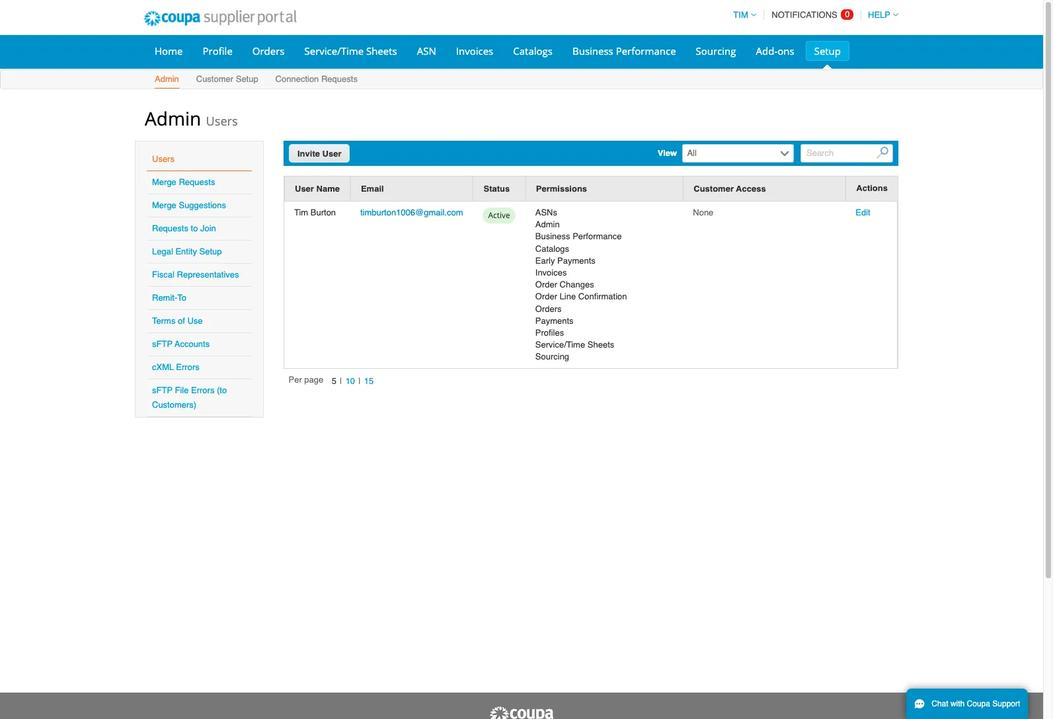Task type: vqa. For each thing, say whether or not it's contained in the screenshot.
Users link
yes



Task type: locate. For each thing, give the bounding box(es) containing it.
per page
[[289, 375, 324, 385]]

sftp inside sftp file errors (to customers)
[[152, 386, 173, 396]]

requests up suggestions
[[179, 177, 215, 187]]

0 vertical spatial orders
[[253, 44, 285, 58]]

1 horizontal spatial coupa supplier portal image
[[489, 706, 555, 720]]

invite
[[298, 149, 320, 159]]

merge down users 'link'
[[152, 177, 176, 187]]

0 horizontal spatial setup
[[199, 247, 222, 257]]

customer down profile at the top of the page
[[196, 74, 234, 84]]

1 vertical spatial sftp
[[152, 386, 173, 396]]

timburton1006@gmail.com link
[[360, 208, 463, 218]]

1 vertical spatial coupa supplier portal image
[[489, 706, 555, 720]]

sourcing down tim "link"
[[696, 44, 736, 58]]

permissions button
[[536, 182, 587, 196]]

0 horizontal spatial user
[[295, 184, 314, 194]]

0 vertical spatial admin
[[155, 74, 179, 84]]

cxml errors
[[152, 362, 200, 372]]

tim left burton
[[294, 208, 308, 218]]

coupa supplier portal image
[[135, 2, 305, 35], [489, 706, 555, 720]]

merge suggestions
[[152, 200, 226, 210]]

1 sftp from the top
[[152, 339, 173, 349]]

0 horizontal spatial customer
[[196, 74, 234, 84]]

10 button
[[342, 374, 359, 388]]

customer up none
[[694, 184, 734, 194]]

sftp up customers) on the left of the page
[[152, 386, 173, 396]]

catalogs up early
[[536, 244, 570, 254]]

0 vertical spatial sheets
[[366, 44, 397, 58]]

permissions
[[536, 184, 587, 194]]

orders
[[253, 44, 285, 58], [536, 304, 562, 314]]

sourcing link
[[688, 41, 745, 61]]

setup down orders link
[[236, 74, 258, 84]]

tim up sourcing link
[[734, 10, 749, 20]]

name
[[316, 184, 340, 194]]

sourcing down the profiles
[[536, 352, 570, 362]]

user left name
[[295, 184, 314, 194]]

catalogs inside asns admin business performance catalogs early payments invoices order changes order line confirmation orders payments profiles service/time sheets sourcing
[[536, 244, 570, 254]]

0 vertical spatial service/time
[[305, 44, 364, 58]]

0 vertical spatial business
[[573, 44, 614, 58]]

View text field
[[684, 145, 777, 162]]

1 vertical spatial orders
[[536, 304, 562, 314]]

0 vertical spatial customer
[[196, 74, 234, 84]]

1 vertical spatial catalogs
[[536, 244, 570, 254]]

sftp up 'cxml'
[[152, 339, 173, 349]]

home
[[155, 44, 183, 58]]

customer access
[[694, 184, 766, 194]]

search image
[[877, 147, 889, 159]]

1 vertical spatial admin
[[145, 106, 201, 131]]

requests inside connection requests link
[[321, 74, 358, 84]]

business
[[573, 44, 614, 58], [536, 232, 570, 242]]

tim inside navigation
[[734, 10, 749, 20]]

edit
[[856, 208, 871, 218]]

sheets down confirmation
[[588, 340, 615, 350]]

1 merge from the top
[[152, 177, 176, 187]]

changes
[[560, 280, 594, 290]]

errors down accounts
[[176, 362, 200, 372]]

1 vertical spatial errors
[[191, 386, 215, 396]]

1 horizontal spatial service/time
[[536, 340, 585, 350]]

1 vertical spatial sheets
[[588, 340, 615, 350]]

0 vertical spatial order
[[536, 280, 558, 290]]

1 vertical spatial sourcing
[[536, 352, 570, 362]]

1 horizontal spatial navigation
[[728, 2, 899, 28]]

0 vertical spatial sourcing
[[696, 44, 736, 58]]

2 vertical spatial requests
[[152, 224, 188, 233]]

1 horizontal spatial invoices
[[536, 268, 567, 278]]

0
[[845, 9, 850, 19]]

1 vertical spatial setup
[[236, 74, 258, 84]]

performance
[[616, 44, 676, 58], [573, 232, 622, 242]]

1 horizontal spatial users
[[206, 113, 238, 129]]

0 vertical spatial errors
[[176, 362, 200, 372]]

0 horizontal spatial business
[[536, 232, 570, 242]]

| right 5
[[340, 376, 342, 386]]

catalogs right invoices link
[[513, 44, 553, 58]]

profiles
[[536, 328, 564, 338]]

0 horizontal spatial coupa supplier portal image
[[135, 2, 305, 35]]

0 vertical spatial tim
[[734, 10, 749, 20]]

0 vertical spatial performance
[[616, 44, 676, 58]]

sftp accounts
[[152, 339, 210, 349]]

setup down notifications 0
[[815, 44, 841, 58]]

2 merge from the top
[[152, 200, 176, 210]]

1 vertical spatial navigation
[[289, 374, 377, 389]]

0 horizontal spatial navigation
[[289, 374, 377, 389]]

2 horizontal spatial setup
[[815, 44, 841, 58]]

service/time
[[305, 44, 364, 58], [536, 340, 585, 350]]

1 horizontal spatial user
[[322, 149, 342, 159]]

service/time inside asns admin business performance catalogs early payments invoices order changes order line confirmation orders payments profiles service/time sheets sourcing
[[536, 340, 585, 350]]

chat with coupa support button
[[907, 689, 1029, 720]]

admin down asns
[[536, 220, 560, 230]]

terms of use link
[[152, 316, 203, 326]]

0 vertical spatial users
[[206, 113, 238, 129]]

customer for customer access
[[694, 184, 734, 194]]

sheets
[[366, 44, 397, 58], [588, 340, 615, 350]]

catalogs link
[[505, 41, 561, 61]]

user
[[322, 149, 342, 159], [295, 184, 314, 194]]

users inside "admin users"
[[206, 113, 238, 129]]

sftp file errors (to customers) link
[[152, 386, 227, 410]]

admin down "admin" link
[[145, 106, 201, 131]]

0 vertical spatial navigation
[[728, 2, 899, 28]]

1 vertical spatial users
[[152, 154, 175, 164]]

1 horizontal spatial customer
[[694, 184, 734, 194]]

2 vertical spatial admin
[[536, 220, 560, 230]]

1 vertical spatial invoices
[[536, 268, 567, 278]]

errors inside sftp file errors (to customers)
[[191, 386, 215, 396]]

none
[[693, 208, 714, 218]]

0 vertical spatial requests
[[321, 74, 358, 84]]

requests down service/time sheets link
[[321, 74, 358, 84]]

remit-
[[152, 293, 177, 303]]

requests for merge requests
[[179, 177, 215, 187]]

1 vertical spatial tim
[[294, 208, 308, 218]]

0 vertical spatial coupa supplier portal image
[[135, 2, 305, 35]]

business performance link
[[564, 41, 685, 61]]

user right invite
[[322, 149, 342, 159]]

users
[[206, 113, 238, 129], [152, 154, 175, 164]]

navigation containing per page
[[289, 374, 377, 389]]

add-
[[756, 44, 778, 58]]

business down asns
[[536, 232, 570, 242]]

line
[[560, 292, 576, 302]]

1 horizontal spatial orders
[[536, 304, 562, 314]]

invoices down early
[[536, 268, 567, 278]]

0 vertical spatial sftp
[[152, 339, 173, 349]]

0 horizontal spatial invoices
[[456, 44, 494, 58]]

setup down join
[[199, 247, 222, 257]]

business right catalogs link
[[573, 44, 614, 58]]

file
[[175, 386, 189, 396]]

sftp
[[152, 339, 173, 349], [152, 386, 173, 396]]

admin down home
[[155, 74, 179, 84]]

2 sftp from the top
[[152, 386, 173, 396]]

1 horizontal spatial tim
[[734, 10, 749, 20]]

payments up the profiles
[[536, 316, 574, 326]]

invoices right asn link
[[456, 44, 494, 58]]

sftp for sftp file errors (to customers)
[[152, 386, 173, 396]]

accounts
[[175, 339, 210, 349]]

1 vertical spatial user
[[295, 184, 314, 194]]

remit-to link
[[152, 293, 187, 303]]

invoices inside asns admin business performance catalogs early payments invoices order changes order line confirmation orders payments profiles service/time sheets sourcing
[[536, 268, 567, 278]]

with
[[951, 700, 965, 709]]

0 horizontal spatial users
[[152, 154, 175, 164]]

1 horizontal spatial business
[[573, 44, 614, 58]]

user inside button
[[295, 184, 314, 194]]

tim for tim
[[734, 10, 749, 20]]

1 horizontal spatial sheets
[[588, 340, 615, 350]]

to
[[177, 293, 187, 303]]

requests
[[321, 74, 358, 84], [179, 177, 215, 187], [152, 224, 188, 233]]

customer inside button
[[694, 184, 734, 194]]

0 horizontal spatial sourcing
[[536, 352, 570, 362]]

orders down 'line'
[[536, 304, 562, 314]]

errors left (to
[[191, 386, 215, 396]]

1 horizontal spatial sourcing
[[696, 44, 736, 58]]

home link
[[146, 41, 191, 61]]

service/time up connection requests
[[305, 44, 364, 58]]

Search text field
[[801, 144, 894, 163]]

sourcing
[[696, 44, 736, 58], [536, 352, 570, 362]]

setup
[[815, 44, 841, 58], [236, 74, 258, 84], [199, 247, 222, 257]]

1 horizontal spatial |
[[359, 376, 361, 386]]

1 vertical spatial performance
[[573, 232, 622, 242]]

0 horizontal spatial |
[[340, 376, 342, 386]]

per
[[289, 375, 302, 385]]

remit-to
[[152, 293, 187, 303]]

| left 15
[[359, 376, 361, 386]]

email
[[361, 184, 384, 194]]

1 vertical spatial business
[[536, 232, 570, 242]]

0 vertical spatial merge
[[152, 177, 176, 187]]

service/time down the profiles
[[536, 340, 585, 350]]

support
[[993, 700, 1021, 709]]

merge for merge requests
[[152, 177, 176, 187]]

profile link
[[194, 41, 241, 61]]

users up merge requests link
[[152, 154, 175, 164]]

users link
[[152, 154, 175, 164]]

service/time sheets
[[305, 44, 397, 58]]

chat
[[932, 700, 949, 709]]

user name button
[[295, 182, 340, 196]]

catalogs
[[513, 44, 553, 58], [536, 244, 570, 254]]

users down customer setup link
[[206, 113, 238, 129]]

customer
[[196, 74, 234, 84], [694, 184, 734, 194]]

navigation
[[728, 2, 899, 28], [289, 374, 377, 389]]

sheets left 'asn'
[[366, 44, 397, 58]]

0 horizontal spatial tim
[[294, 208, 308, 218]]

5
[[332, 376, 337, 386]]

10
[[346, 376, 355, 386]]

legal entity setup
[[152, 247, 222, 257]]

merge down merge requests
[[152, 200, 176, 210]]

order down early
[[536, 280, 558, 290]]

sftp file errors (to customers)
[[152, 386, 227, 410]]

help link
[[862, 10, 899, 20]]

1 vertical spatial merge
[[152, 200, 176, 210]]

invoices link
[[448, 41, 502, 61]]

sftp accounts link
[[152, 339, 210, 349]]

requests left to
[[152, 224, 188, 233]]

actions
[[857, 183, 888, 193]]

1 vertical spatial order
[[536, 292, 558, 302]]

requests to join link
[[152, 224, 216, 233]]

confirmation
[[579, 292, 627, 302]]

1 vertical spatial requests
[[179, 177, 215, 187]]

payments up changes
[[558, 256, 596, 266]]

order left 'line'
[[536, 292, 558, 302]]

orders up connection
[[253, 44, 285, 58]]

tim burton
[[294, 208, 336, 218]]

1 vertical spatial service/time
[[536, 340, 585, 350]]

user name
[[295, 184, 340, 194]]

asns
[[536, 208, 558, 218]]

1 vertical spatial customer
[[694, 184, 734, 194]]

invoices
[[456, 44, 494, 58], [536, 268, 567, 278]]



Task type: describe. For each thing, give the bounding box(es) containing it.
notifications
[[772, 10, 838, 20]]

add-ons link
[[748, 41, 803, 61]]

connection
[[276, 74, 319, 84]]

email button
[[361, 182, 384, 196]]

early
[[536, 256, 555, 266]]

join
[[200, 224, 216, 233]]

terms of use
[[152, 316, 203, 326]]

sourcing inside asns admin business performance catalogs early payments invoices order changes order line confirmation orders payments profiles service/time sheets sourcing
[[536, 352, 570, 362]]

to
[[191, 224, 198, 233]]

page
[[304, 375, 324, 385]]

coupa
[[967, 700, 991, 709]]

connection requests link
[[275, 71, 358, 89]]

1 horizontal spatial setup
[[236, 74, 258, 84]]

customer setup
[[196, 74, 258, 84]]

customers)
[[152, 400, 197, 410]]

merge suggestions link
[[152, 200, 226, 210]]

notifications 0
[[772, 9, 850, 20]]

0 horizontal spatial service/time
[[305, 44, 364, 58]]

admin inside asns admin business performance catalogs early payments invoices order changes order line confirmation orders payments profiles service/time sheets sourcing
[[536, 220, 560, 230]]

2 | from the left
[[359, 376, 361, 386]]

status
[[484, 184, 510, 194]]

active button
[[483, 207, 516, 228]]

2 order from the top
[[536, 292, 558, 302]]

0 vertical spatial invoices
[[456, 44, 494, 58]]

0 vertical spatial payments
[[558, 256, 596, 266]]

0 vertical spatial user
[[322, 149, 342, 159]]

cxml errors link
[[152, 362, 200, 372]]

representatives
[[177, 270, 239, 280]]

1 order from the top
[[536, 280, 558, 290]]

5 button
[[328, 374, 340, 388]]

business inside asns admin business performance catalogs early payments invoices order changes order line confirmation orders payments profiles service/time sheets sourcing
[[536, 232, 570, 242]]

profile
[[203, 44, 233, 58]]

15
[[364, 376, 374, 386]]

orders link
[[244, 41, 293, 61]]

of
[[178, 316, 185, 326]]

tim for tim burton
[[294, 208, 308, 218]]

0 horizontal spatial orders
[[253, 44, 285, 58]]

access
[[736, 184, 766, 194]]

requests for connection requests
[[321, 74, 358, 84]]

orders inside asns admin business performance catalogs early payments invoices order changes order line confirmation orders payments profiles service/time sheets sourcing
[[536, 304, 562, 314]]

timburton1006@gmail.com
[[360, 208, 463, 218]]

asn link
[[409, 41, 445, 61]]

navigation containing notifications 0
[[728, 2, 899, 28]]

edit link
[[856, 208, 871, 218]]

performance inside asns admin business performance catalogs early payments invoices order changes order line confirmation orders payments profiles service/time sheets sourcing
[[573, 232, 622, 242]]

tim link
[[728, 10, 756, 20]]

admin for admin users
[[145, 106, 201, 131]]

legal entity setup link
[[152, 247, 222, 257]]

help
[[868, 10, 891, 20]]

customer setup link
[[196, 71, 259, 89]]

0 vertical spatial catalogs
[[513, 44, 553, 58]]

chat with coupa support
[[932, 700, 1021, 709]]

admin for admin
[[155, 74, 179, 84]]

connection requests
[[276, 74, 358, 84]]

business performance
[[573, 44, 676, 58]]

legal
[[152, 247, 173, 257]]

fiscal representatives
[[152, 270, 239, 280]]

1 | from the left
[[340, 376, 342, 386]]

merge requests
[[152, 177, 215, 187]]

add-ons
[[756, 44, 795, 58]]

merge requests link
[[152, 177, 215, 187]]

burton
[[311, 208, 336, 218]]

requests to join
[[152, 224, 216, 233]]

customer for customer setup
[[196, 74, 234, 84]]

(to
[[217, 386, 227, 396]]

customer access button
[[694, 182, 766, 196]]

use
[[187, 316, 203, 326]]

1 vertical spatial payments
[[536, 316, 574, 326]]

15 button
[[361, 374, 377, 388]]

suggestions
[[179, 200, 226, 210]]

fiscal representatives link
[[152, 270, 239, 280]]

0 horizontal spatial sheets
[[366, 44, 397, 58]]

sheets inside asns admin business performance catalogs early payments invoices order changes order line confirmation orders payments profiles service/time sheets sourcing
[[588, 340, 615, 350]]

entity
[[176, 247, 197, 257]]

0 vertical spatial setup
[[815, 44, 841, 58]]

asns admin business performance catalogs early payments invoices order changes order line confirmation orders payments profiles service/time sheets sourcing
[[536, 208, 627, 362]]

merge for merge suggestions
[[152, 200, 176, 210]]

view
[[658, 148, 677, 158]]

invite user link
[[289, 144, 350, 163]]

service/time sheets link
[[296, 41, 406, 61]]

admin link
[[154, 71, 180, 89]]

sftp for sftp accounts
[[152, 339, 173, 349]]

invite user
[[298, 149, 342, 159]]

terms
[[152, 316, 176, 326]]

2 vertical spatial setup
[[199, 247, 222, 257]]

ons
[[778, 44, 795, 58]]

status button
[[484, 182, 510, 196]]

admin users
[[145, 106, 238, 131]]

5 | 10 | 15
[[332, 376, 374, 386]]



